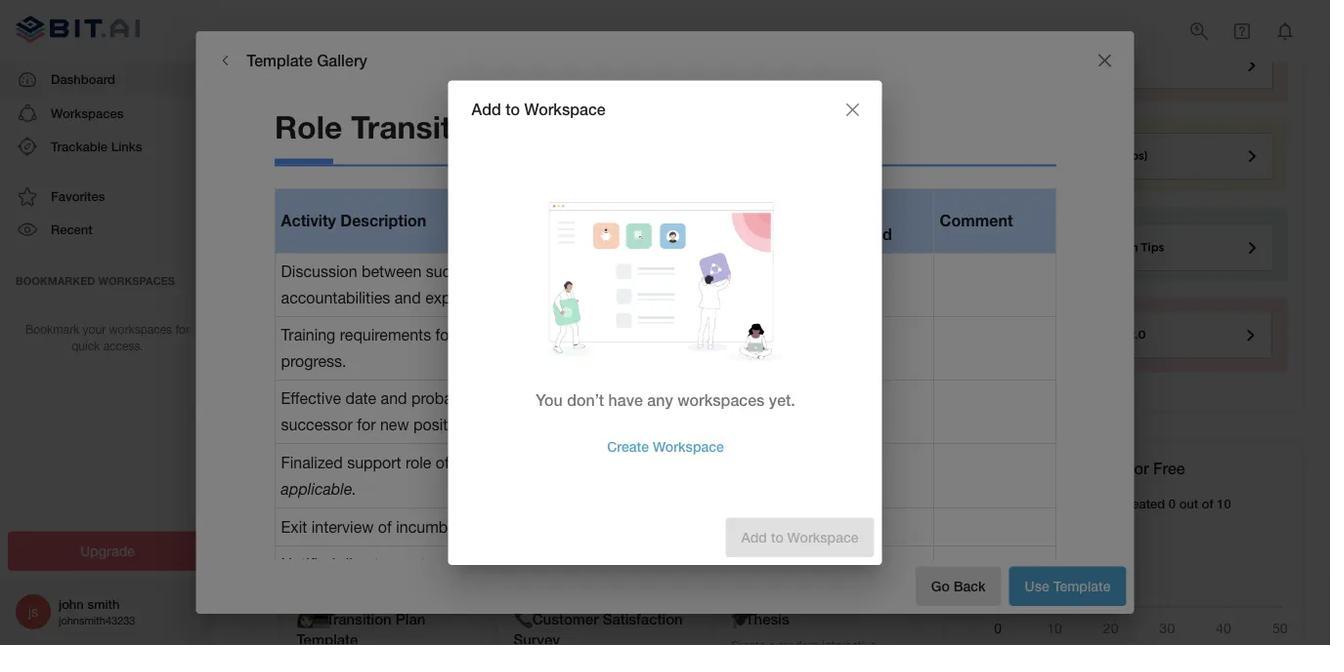Task type: locate. For each thing, give the bounding box(es) containing it.
0 vertical spatial have
[[742, 243, 770, 258]]

period down the training requirements for new position discussed and executed or in progress. at the bottom
[[482, 390, 527, 409]]

1 vertical spatial workspaces
[[677, 391, 764, 410]]

favorites
[[51, 189, 105, 204]]

new down 'expectations.'
[[458, 327, 487, 345]]

back
[[953, 579, 986, 595]]

📞
[[514, 612, 528, 630]]

date completed
[[810, 199, 891, 244]]

new
[[532, 263, 561, 282], [649, 263, 678, 282], [458, 327, 487, 345], [380, 416, 409, 434]]

incumbent inside 'exit interview of incumbent scheduled / conducted - if applicable .'
[[395, 519, 469, 537]]

change.
[[580, 557, 636, 575]]

you for you don't have any activities yet.
[[683, 243, 705, 258]]

0 vertical spatial position
[[491, 327, 547, 345]]

0 vertical spatial successor
[[425, 263, 497, 282]]

workspaces down "or"
[[677, 391, 764, 410]]

agreed
[[646, 390, 694, 409]]

favorites button
[[0, 180, 215, 213]]

for
[[175, 323, 189, 337], [435, 327, 454, 345], [356, 416, 375, 434], [1129, 460, 1149, 479]]

yet. up discussion between successor and new manager of new position, accountabilities and expectations.
[[515, 246, 536, 261]]

successor inside effective date and probation period established and agreed upon by successor for new position.
[[281, 416, 352, 434]]

position down discussion between successor and new manager of new position, accountabilities and expectations.
[[491, 327, 547, 345]]

0 vertical spatial period
[[482, 390, 527, 409]]

access.
[[103, 339, 143, 353]]

john
[[59, 597, 84, 612]]

0 horizontal spatial -
[[639, 519, 645, 537]]

0 vertical spatial incumbent
[[453, 454, 527, 473]]

0 horizontal spatial yet.
[[515, 246, 536, 261]]

use template button
[[1009, 567, 1126, 607]]

period
[[482, 390, 527, 409], [705, 454, 749, 473]]

you up discussion
[[301, 246, 323, 261]]

1 horizontal spatial -
[[754, 454, 760, 473]]

1 vertical spatial successor
[[281, 416, 352, 434]]

yet.
[[853, 243, 875, 258], [515, 246, 536, 261], [768, 391, 795, 410]]

yet. for you haven't opened any documents yet.
[[515, 246, 536, 261]]

any for workspaces
[[647, 391, 673, 410]]

1 horizontal spatial workspace
[[652, 439, 723, 455]]

established
[[531, 390, 611, 409]]

new up support
[[380, 416, 409, 434]]

of right 'role'
[[435, 454, 449, 473]]

any up the create workspace
[[647, 391, 673, 410]]

for down date
[[356, 416, 375, 434]]

0 horizontal spatial any
[[421, 246, 442, 261]]

1 horizontal spatial don't
[[708, 243, 738, 258]]

have up position,
[[742, 243, 770, 258]]

0 horizontal spatial have
[[608, 391, 642, 410]]

incumbent up reports
[[395, 519, 469, 537]]

dashboard
[[51, 72, 115, 87]]

template
[[247, 51, 313, 70], [1053, 579, 1111, 595], [296, 632, 358, 646]]

for right your at the bottom left
[[175, 323, 189, 337]]

workspaces
[[109, 323, 172, 337], [677, 391, 764, 410]]

for inside the training requirements for new position discussed and executed or in progress.
[[435, 327, 454, 345]]

go back
[[931, 579, 986, 595]]

of right interview
[[378, 519, 391, 537]]

get 50 documents for free
[[990, 460, 1185, 479]]

and down documents on the left top
[[501, 263, 528, 282]]

role
[[405, 454, 431, 473]]

0 horizontal spatial successor
[[281, 416, 352, 434]]

1 vertical spatial workspace
[[652, 439, 723, 455]]

of
[[631, 263, 645, 282], [435, 454, 449, 473], [618, 454, 632, 473], [1202, 497, 1213, 512], [378, 519, 391, 537], [502, 557, 516, 575]]

template right use
[[1053, 579, 1111, 595]]

activities
[[798, 243, 850, 258]]

🎓thesis image
[[715, 504, 917, 595]]

1 horizontal spatial yet.
[[768, 391, 795, 410]]

position inside the training requirements for new position discussed and executed or in progress.
[[491, 327, 547, 345]]

template left gallery
[[247, 51, 313, 70]]

0
[[1169, 497, 1176, 512]]

- down the by
[[754, 454, 760, 473]]

for down 'expectations.'
[[435, 327, 454, 345]]

1 horizontal spatial you
[[535, 391, 562, 410]]

don't
[[708, 243, 738, 258], [567, 391, 604, 410]]

documents
[[1042, 460, 1125, 479]]

workspace right to
[[524, 100, 606, 119]]

50
[[1020, 460, 1038, 479]]

of right manager
[[631, 263, 645, 282]]

2 horizontal spatial any
[[773, 243, 794, 258]]

add
[[472, 100, 501, 119]]

position,
[[682, 263, 742, 282]]

if applicable.
[[281, 454, 777, 499]]

position
[[491, 327, 547, 345], [520, 557, 576, 575]]

position down the /
[[520, 557, 576, 575]]

template down 👩🏻💻transition
[[296, 632, 358, 646]]

or
[[726, 327, 740, 345]]

don't up position,
[[708, 243, 738, 258]]

reports
[[383, 557, 433, 575]]

upon
[[699, 390, 734, 409]]

0 vertical spatial don't
[[708, 243, 738, 258]]

finalized support role of incumbent over course of transition period -
[[281, 454, 764, 473]]

you for you haven't opened any documents yet.
[[301, 246, 323, 261]]

0 vertical spatial -
[[754, 454, 760, 473]]

you down the training requirements for new position discussed and executed or in progress. at the bottom
[[535, 391, 562, 410]]

yet. right activities
[[853, 243, 875, 258]]

description
[[340, 212, 426, 231]]

free
[[1153, 460, 1185, 479]]

any right the opened
[[421, 246, 442, 261]]

john smith johnsmith43233
[[59, 597, 135, 628]]

bookmark
[[26, 323, 79, 337]]

you inside dialog
[[535, 391, 562, 410]]

and left executed
[[627, 327, 653, 345]]

don't up course
[[567, 391, 604, 410]]

you don't have any activities yet.
[[683, 243, 875, 258]]

.
[[734, 519, 738, 537]]

upgrade button
[[8, 532, 207, 572]]

yet. for you don't have any activities yet.
[[853, 243, 875, 258]]

use
[[1025, 579, 1049, 595]]

0 vertical spatial if
[[764, 454, 772, 473]]

use template
[[1025, 579, 1111, 595]]

1 horizontal spatial workspaces
[[677, 391, 764, 410]]

1 horizontal spatial if
[[764, 454, 772, 473]]

and right date
[[380, 390, 407, 409]]

0 horizontal spatial if
[[650, 518, 658, 537]]

successor down effective
[[281, 416, 352, 434]]

customer
[[532, 612, 599, 630]]

2 horizontal spatial you
[[683, 243, 705, 258]]

direct
[[339, 557, 379, 575]]

1 horizontal spatial successor
[[425, 263, 497, 282]]

0 horizontal spatial workspace
[[524, 100, 606, 119]]

0 horizontal spatial period
[[482, 390, 527, 409]]

workspaces
[[51, 105, 124, 120]]

yet. right the by
[[768, 391, 795, 410]]

create workspace link
[[591, 427, 739, 467]]

1 vertical spatial don't
[[567, 391, 604, 410]]

johnsmith43233
[[59, 615, 135, 628]]

1 vertical spatial if
[[650, 518, 658, 537]]

date
[[345, 390, 376, 409]]

and down between
[[394, 289, 420, 307]]

applicable.
[[281, 480, 356, 499]]

successor inside discussion between successor and new manager of new position, accountabilities and expectations.
[[425, 263, 497, 282]]

1 vertical spatial -
[[639, 519, 645, 537]]

2 horizontal spatial yet.
[[853, 243, 875, 258]]

any for documents
[[421, 246, 442, 261]]

of left 10
[[1202, 497, 1213, 512]]

dialog
[[448, 80, 882, 566]]

period right transition
[[705, 454, 749, 473]]

1 vertical spatial have
[[608, 391, 642, 410]]

links
[[111, 139, 142, 154]]

0 vertical spatial workspaces
[[109, 323, 172, 337]]

2 vertical spatial template
[[296, 632, 358, 646]]

👩🏻💻transition plan template image
[[281, 504, 482, 595]]

training
[[281, 327, 335, 345]]

workspace down agreed
[[652, 439, 723, 455]]

- right "conducted"
[[639, 519, 645, 537]]

template inside 👩🏻💻transition plan template
[[296, 632, 358, 646]]

you for you don't have any workspaces yet.
[[535, 391, 562, 410]]

in
[[745, 327, 757, 345]]

1 vertical spatial incumbent
[[395, 519, 469, 537]]

workspaces up access.
[[109, 323, 172, 337]]

your
[[83, 323, 106, 337]]

successor down documents on the left top
[[425, 263, 497, 282]]

0 horizontal spatial workspaces
[[109, 323, 172, 337]]

has
[[1096, 497, 1117, 512]]

featured templates
[[270, 460, 412, 479]]

upgrade
[[80, 544, 135, 560]]

any left activities
[[773, 243, 794, 258]]

new left position,
[[649, 263, 678, 282]]

you up position,
[[683, 243, 705, 258]]

dashboard button
[[0, 63, 215, 97]]

have
[[742, 243, 770, 258], [608, 391, 642, 410]]

applicable
[[662, 518, 734, 537]]

if inside if applicable.
[[764, 454, 772, 473]]

1 horizontal spatial any
[[647, 391, 673, 410]]

1 horizontal spatial period
[[705, 454, 749, 473]]

you don't have any workspaces yet.
[[535, 391, 795, 410]]

and inside the training requirements for new position discussed and executed or in progress.
[[627, 327, 653, 345]]

1 vertical spatial template
[[1053, 579, 1111, 595]]

effective date and probation period established and agreed upon by successor for new position.
[[281, 390, 760, 434]]

for inside bookmark your workspaces for quick access.
[[175, 323, 189, 337]]

survey
[[514, 632, 560, 646]]

have left agreed
[[608, 391, 642, 410]]

notified direct reports and staff of position change.
[[281, 557, 636, 575]]

incumbent left over
[[453, 454, 527, 473]]

0 horizontal spatial you
[[301, 246, 323, 261]]

js
[[28, 604, 38, 621]]

1 horizontal spatial have
[[742, 243, 770, 258]]

and left agreed
[[615, 390, 642, 409]]

0 horizontal spatial don't
[[567, 391, 604, 410]]

incumbent
[[453, 454, 527, 473], [395, 519, 469, 537]]

and
[[501, 263, 528, 282], [394, 289, 420, 307], [627, 327, 653, 345], [380, 390, 407, 409], [615, 390, 642, 409], [437, 557, 463, 575]]

1 vertical spatial period
[[705, 454, 749, 473]]

dialog containing add to workspace
[[448, 80, 882, 566]]

go
[[931, 579, 950, 595]]

exit interview of incumbent scheduled / conducted - if applicable .
[[281, 518, 738, 537]]



Task type: vqa. For each thing, say whether or not it's contained in the screenshot.
Settings LINK
no



Task type: describe. For each thing, give the bounding box(es) containing it.
transition
[[636, 454, 700, 473]]

new inside the training requirements for new position discussed and executed or in progress.
[[458, 327, 487, 345]]

out
[[1179, 497, 1198, 512]]

recent button
[[0, 213, 215, 247]]

completed
[[810, 225, 891, 244]]

period inside effective date and probation period established and agreed upon by successor for new position.
[[482, 390, 527, 409]]

executed
[[657, 327, 722, 345]]

plan
[[396, 612, 425, 630]]

0 vertical spatial template
[[247, 51, 313, 70]]

add to workspace
[[472, 100, 606, 119]]

of inside your organization has created 0 out of 10 documents.
[[1202, 497, 1213, 512]]

gallery
[[317, 51, 367, 70]]

trackable links button
[[0, 130, 215, 163]]

created
[[1121, 497, 1165, 512]]

manager
[[565, 263, 627, 282]]

trackable links
[[51, 139, 142, 154]]

smith
[[87, 597, 120, 612]]

📞 customer satisfaction survey image
[[498, 504, 699, 595]]

10
[[1217, 497, 1231, 512]]

template gallery
[[247, 51, 367, 70]]

course
[[566, 454, 614, 473]]

discussion
[[281, 263, 357, 282]]

support
[[347, 454, 401, 473]]

featured
[[270, 460, 334, 479]]

have for activities
[[742, 243, 770, 258]]

don't for you don't have any activities yet.
[[708, 243, 738, 258]]

👩🏻💻transition plan template button
[[281, 504, 482, 646]]

any for activities
[[773, 243, 794, 258]]

bookmarked workspaces
[[16, 275, 175, 287]]

discussed
[[551, 327, 622, 345]]

transition
[[351, 109, 497, 146]]

over
[[531, 454, 562, 473]]

role transition checklists
[[274, 109, 662, 146]]

your
[[990, 497, 1017, 512]]

bookmark your workspaces for quick access.
[[26, 323, 189, 353]]

create workspace
[[607, 439, 723, 455]]

you haven't opened any documents yet.
[[301, 246, 536, 261]]

opened
[[373, 246, 417, 261]]

have for workspaces
[[608, 391, 642, 410]]

new inside effective date and probation period established and agreed upon by successor for new position.
[[380, 416, 409, 434]]

organization
[[1020, 497, 1093, 512]]

workspaces inside bookmark your workspaces for quick access.
[[109, 323, 172, 337]]

role
[[274, 109, 342, 146]]

🎓thesis button
[[715, 504, 917, 646]]

bookmarked
[[16, 275, 95, 287]]

👩🏻💻transition
[[296, 612, 392, 630]]

don't for you don't have any workspaces yet.
[[567, 391, 604, 410]]

effective
[[281, 390, 341, 409]]

scheduled
[[474, 519, 546, 537]]

accountabilities
[[281, 289, 390, 307]]

0 vertical spatial workspace
[[524, 100, 606, 119]]

training requirements for new position discussed and executed or in progress.
[[281, 327, 761, 371]]

of inside discussion between successor and new manager of new position, accountabilities and expectations.
[[631, 263, 645, 282]]

satisfaction
[[603, 612, 683, 630]]

workspaces
[[98, 275, 175, 287]]

new left manager
[[532, 263, 561, 282]]

staff
[[468, 557, 498, 575]]

1 vertical spatial position
[[520, 557, 576, 575]]

finalized
[[281, 454, 342, 473]]

/
[[550, 519, 556, 537]]

of right staff
[[502, 557, 516, 575]]

workspaces button
[[0, 97, 215, 130]]

between
[[361, 263, 421, 282]]

and left staff
[[437, 557, 463, 575]]

your organization has created 0 out of 10 documents.
[[990, 497, 1231, 530]]

📞 customer satisfaction survey
[[514, 612, 683, 646]]

role transition checklists dialog
[[196, 31, 1134, 623]]

discussion between successor and new manager of new position, accountabilities and expectations.
[[281, 263, 747, 307]]

for inside effective date and probation period established and agreed upon by successor for new position.
[[356, 416, 375, 434]]

haven't
[[326, 246, 369, 261]]

probation
[[411, 390, 478, 409]]

documents
[[445, 246, 511, 261]]

recent
[[51, 222, 92, 237]]

of right course
[[618, 454, 632, 473]]

conducted
[[560, 519, 635, 537]]

to
[[505, 100, 520, 119]]

position.
[[413, 416, 473, 434]]

for left free
[[1129, 460, 1149, 479]]

checklists
[[506, 109, 662, 146]]

template inside button
[[1053, 579, 1111, 595]]

yet. for you don't have any workspaces yet.
[[768, 391, 795, 410]]

workspace inside create workspace link
[[652, 439, 723, 455]]

activity description
[[281, 212, 426, 231]]

date
[[810, 199, 845, 218]]

get
[[990, 460, 1016, 479]]

trackable
[[51, 139, 108, 154]]

of inside 'exit interview of incumbent scheduled / conducted - if applicable .'
[[378, 519, 391, 537]]

progress.
[[281, 353, 346, 371]]

documents.
[[990, 515, 1060, 530]]

- inside 'exit interview of incumbent scheduled / conducted - if applicable .'
[[639, 519, 645, 537]]



